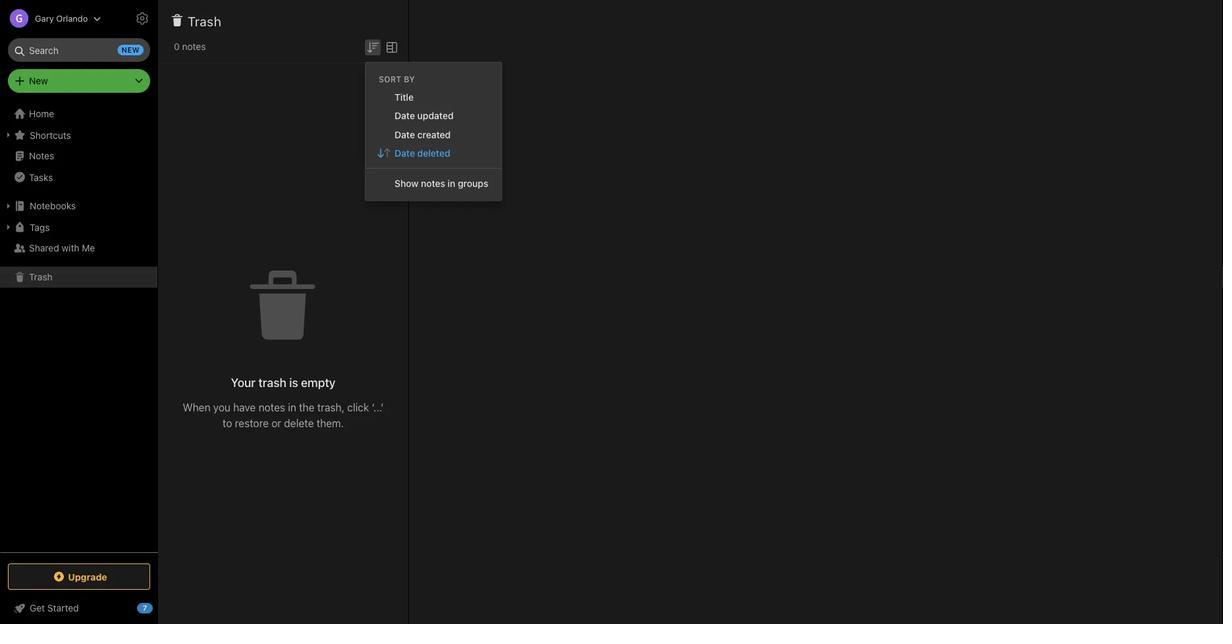 Task type: vqa. For each thing, say whether or not it's contained in the screenshot.
The 'Expand Note' ICON
no



Task type: describe. For each thing, give the bounding box(es) containing it.
upgrade button
[[8, 564, 150, 590]]

to
[[223, 417, 232, 430]]

your
[[231, 376, 256, 390]]

date for date created
[[395, 129, 415, 140]]

notebooks link
[[0, 196, 157, 217]]

trash
[[259, 376, 287, 390]]

the
[[299, 401, 315, 414]]

notes inside when you have notes in the trash, click '...' to restore or delete them.
[[259, 401, 285, 414]]

tags
[[30, 222, 50, 233]]

have
[[233, 401, 256, 414]]

0 notes
[[174, 41, 206, 52]]

sort by
[[379, 74, 415, 84]]

sort
[[379, 74, 402, 84]]

in inside when you have notes in the trash, click '...' to restore or delete them.
[[288, 401, 296, 414]]

1 vertical spatial trash
[[29, 272, 53, 283]]

get
[[30, 603, 45, 614]]

7
[[143, 605, 147, 613]]

date created link
[[366, 125, 502, 144]]

shared with me
[[29, 243, 95, 254]]

when
[[183, 401, 211, 414]]

gary
[[35, 14, 54, 23]]

tree containing home
[[0, 103, 158, 552]]

dropdown list menu
[[366, 88, 502, 193]]

tags button
[[0, 217, 157, 238]]

Search text field
[[17, 38, 141, 62]]

updated
[[418, 110, 454, 121]]

deleted
[[418, 148, 451, 159]]

new
[[122, 46, 140, 54]]

upgrade
[[68, 572, 107, 583]]

notes link
[[0, 146, 157, 167]]

or
[[272, 417, 281, 430]]

Sort options field
[[365, 38, 381, 55]]

date for date deleted
[[395, 148, 415, 159]]

by
[[404, 74, 415, 84]]

show notes in groups link
[[366, 174, 502, 193]]

new search field
[[17, 38, 144, 62]]

notes for 0
[[182, 41, 206, 52]]

trash link
[[0, 267, 157, 288]]

'...'
[[372, 401, 384, 414]]

your trash is empty
[[231, 376, 336, 390]]

show
[[395, 178, 419, 189]]

Help and Learning task checklist field
[[0, 598, 158, 619]]

settings image
[[134, 11, 150, 26]]

orlando
[[56, 14, 88, 23]]

notebooks
[[30, 201, 76, 212]]

date deleted link
[[366, 144, 502, 163]]

note window - empty element
[[409, 0, 1224, 625]]

with
[[62, 243, 79, 254]]



Task type: locate. For each thing, give the bounding box(es) containing it.
tasks button
[[0, 167, 157, 188]]

groups
[[458, 178, 489, 189]]

me
[[82, 243, 95, 254]]

date for date updated
[[395, 110, 415, 121]]

date created
[[395, 129, 451, 140]]

date down title
[[395, 110, 415, 121]]

gary orlando
[[35, 14, 88, 23]]

show notes in groups
[[395, 178, 489, 189]]

trash,
[[317, 401, 345, 414]]

1 vertical spatial notes
[[421, 178, 445, 189]]

0 vertical spatial trash
[[188, 13, 222, 29]]

2 vertical spatial notes
[[259, 401, 285, 414]]

shortcuts button
[[0, 125, 157, 146]]

Account field
[[0, 5, 101, 32]]

in inside dropdown list menu
[[448, 178, 456, 189]]

date updated
[[395, 110, 454, 121]]

0 horizontal spatial trash
[[29, 272, 53, 283]]

date updated link
[[366, 106, 502, 125]]

them.
[[317, 417, 344, 430]]

in left groups
[[448, 178, 456, 189]]

date
[[395, 110, 415, 121], [395, 129, 415, 140], [395, 148, 415, 159]]

date down date created
[[395, 148, 415, 159]]

when you have notes in the trash, click '...' to restore or delete them.
[[183, 401, 384, 430]]

date up date deleted
[[395, 129, 415, 140]]

click
[[347, 401, 369, 414]]

shared
[[29, 243, 59, 254]]

started
[[47, 603, 79, 614]]

in
[[448, 178, 456, 189], [288, 401, 296, 414]]

2 date from the top
[[395, 129, 415, 140]]

0 vertical spatial in
[[448, 178, 456, 189]]

tree
[[0, 103, 158, 552]]

0 vertical spatial notes
[[182, 41, 206, 52]]

1 vertical spatial in
[[288, 401, 296, 414]]

0 horizontal spatial in
[[288, 401, 296, 414]]

notes right 0
[[182, 41, 206, 52]]

1 horizontal spatial notes
[[259, 401, 285, 414]]

trash up '0 notes'
[[188, 13, 222, 29]]

is
[[289, 376, 298, 390]]

created
[[418, 129, 451, 140]]

notes
[[29, 151, 54, 161]]

trash down shared
[[29, 272, 53, 283]]

shared with me link
[[0, 238, 157, 259]]

trash
[[188, 13, 222, 29], [29, 272, 53, 283]]

click to collapse image
[[153, 600, 163, 616]]

notes right the show
[[421, 178, 445, 189]]

1 horizontal spatial trash
[[188, 13, 222, 29]]

notes inside dropdown list menu
[[421, 178, 445, 189]]

tasks
[[29, 172, 53, 183]]

home
[[29, 108, 54, 119]]

0
[[174, 41, 180, 52]]

notes for show
[[421, 178, 445, 189]]

2 vertical spatial date
[[395, 148, 415, 159]]

restore
[[235, 417, 269, 430]]

in left the
[[288, 401, 296, 414]]

3 date from the top
[[395, 148, 415, 159]]

title
[[395, 91, 414, 102]]

0 vertical spatial date
[[395, 110, 415, 121]]

0 horizontal spatial notes
[[182, 41, 206, 52]]

you
[[213, 401, 231, 414]]

new
[[29, 75, 48, 86]]

expand tags image
[[3, 222, 14, 233]]

1 date from the top
[[395, 110, 415, 121]]

empty
[[301, 376, 336, 390]]

View options field
[[381, 38, 400, 55]]

expand notebooks image
[[3, 201, 14, 212]]

notes
[[182, 41, 206, 52], [421, 178, 445, 189], [259, 401, 285, 414]]

date deleted
[[395, 148, 451, 159]]

title link
[[366, 88, 502, 106]]

1 horizontal spatial in
[[448, 178, 456, 189]]

delete
[[284, 417, 314, 430]]

shortcuts
[[30, 130, 71, 141]]

new button
[[8, 69, 150, 93]]

get started
[[30, 603, 79, 614]]

notes up or
[[259, 401, 285, 414]]

home link
[[0, 103, 158, 125]]

2 horizontal spatial notes
[[421, 178, 445, 189]]

1 vertical spatial date
[[395, 129, 415, 140]]



